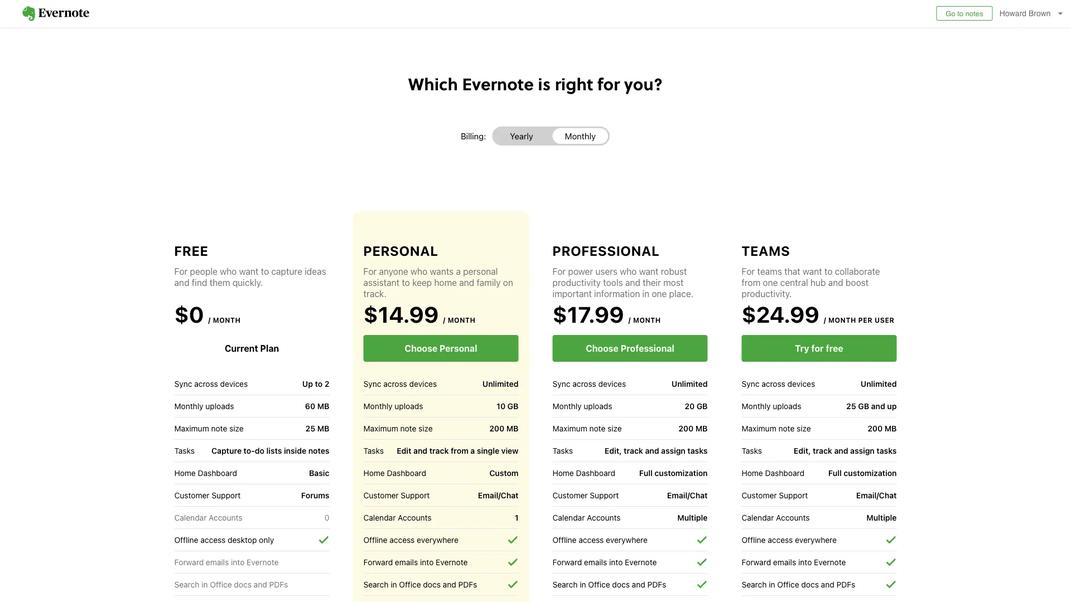 Task type: locate. For each thing, give the bounding box(es) containing it.
choose
[[405, 344, 438, 354], [586, 344, 619, 354]]

most
[[664, 278, 684, 288]]

which
[[408, 72, 458, 95]]

for up productivity
[[553, 267, 566, 277]]

for right try
[[812, 344, 824, 354]]

2 horizontal spatial unlimited
[[861, 380, 897, 389]]

home dashboard for 60 mb
[[174, 469, 237, 478]]

search in office docs and pdfs
[[174, 580, 288, 590], [364, 580, 477, 590], [553, 580, 667, 590], [742, 580, 856, 590]]

200 mb down up
[[868, 424, 897, 434]]

customer for 25 gb and up
[[742, 491, 777, 500]]

2 home from the left
[[364, 469, 385, 478]]

200 for 25
[[868, 424, 883, 434]]

sync for 60 mb
[[174, 380, 192, 389]]

/ inside $24.99 / month per user
[[824, 316, 827, 324]]

mb down 20 gb on the bottom
[[696, 424, 708, 434]]

customization for 25
[[844, 469, 897, 478]]

home
[[434, 278, 457, 288]]

customer support for 25 gb and up
[[742, 491, 808, 500]]

2 horizontal spatial who
[[620, 267, 637, 277]]

2 horizontal spatial track
[[813, 447, 833, 456]]

25 down 60 at the left bottom of page
[[306, 424, 315, 434]]

1 horizontal spatial tasks
[[877, 447, 897, 456]]

unlimited up 10
[[483, 380, 519, 389]]

3 search in office docs and pdfs from the left
[[553, 580, 667, 590]]

assign for 20
[[662, 447, 686, 456]]

1 sync across devices from the left
[[174, 380, 248, 389]]

4 accounts from the left
[[777, 514, 810, 523]]

1 horizontal spatial a
[[471, 447, 475, 456]]

mb right 60 at the left bottom of page
[[317, 402, 330, 411]]

everywhere for 20 gb
[[606, 536, 648, 545]]

3 into from the left
[[610, 558, 623, 567]]

4 uploads from the left
[[773, 402, 802, 411]]

calendar for 20
[[553, 514, 585, 523]]

4 home from the left
[[742, 469, 763, 478]]

gb
[[508, 402, 519, 411], [697, 402, 708, 411], [859, 402, 870, 411]]

2 horizontal spatial everywhere
[[795, 536, 837, 545]]

1 horizontal spatial offline access everywhere
[[553, 536, 648, 545]]

2 note from the left
[[400, 424, 417, 433]]

tasks
[[174, 447, 195, 456], [364, 447, 384, 456], [553, 447, 573, 456], [742, 447, 762, 456]]

boost
[[846, 278, 869, 288]]

1 month from the left
[[213, 316, 241, 324]]

/ inside $14.99 / month
[[443, 316, 446, 324]]

1 access from the left
[[201, 536, 226, 545]]

3 maximum from the left
[[553, 424, 588, 433]]

4 office from the left
[[778, 580, 800, 590]]

1 tasks from the left
[[174, 447, 195, 456]]

200 mb
[[490, 424, 519, 434], [679, 424, 708, 434], [868, 424, 897, 434]]

forward emails into evernote for 25 gb and up
[[742, 558, 846, 567]]

a left single
[[471, 447, 475, 456]]

devices down choose personal
[[409, 380, 437, 389]]

mb up view
[[507, 424, 519, 434]]

2 home dashboard from the left
[[364, 469, 426, 478]]

sync across devices for 25
[[742, 380, 816, 389]]

gb right the 20
[[697, 402, 708, 411]]

0 horizontal spatial notes
[[309, 447, 330, 456]]

offline access everywhere for 20
[[553, 536, 648, 545]]

1 edit, track and assign tasks from the left
[[605, 447, 708, 456]]

2 into from the left
[[420, 558, 434, 567]]

and inside for power users who want robust productivity tools and their most important information in one place.
[[626, 278, 641, 288]]

maximum
[[174, 424, 209, 433], [364, 424, 398, 433], [553, 424, 588, 433], [742, 424, 777, 433]]

1 unlimited from the left
[[483, 380, 519, 389]]

0 vertical spatial one
[[763, 278, 778, 288]]

into for 10 gb
[[420, 558, 434, 567]]

support for 60 mb
[[212, 491, 241, 500]]

0 horizontal spatial everywhere
[[417, 536, 459, 545]]

200 down the 20
[[679, 424, 694, 434]]

0 horizontal spatial choose
[[405, 344, 438, 354]]

2 unlimited from the left
[[672, 380, 708, 389]]

0 horizontal spatial multiple
[[678, 514, 708, 523]]

0 horizontal spatial a
[[456, 267, 461, 277]]

who up them
[[220, 267, 237, 277]]

4 forward emails into evernote from the left
[[742, 558, 846, 567]]

0 horizontal spatial unlimited
[[483, 380, 519, 389]]

for inside for people who want to capture ideas and find them quickly.
[[174, 267, 188, 277]]

1 vertical spatial one
[[652, 289, 667, 299]]

1 maximum from the left
[[174, 424, 209, 433]]

1 maximum note size from the left
[[174, 424, 244, 433]]

who inside for people who want to capture ideas and find them quickly.
[[220, 267, 237, 277]]

1 everywhere from the left
[[417, 536, 459, 545]]

is
[[538, 72, 551, 95]]

full customization
[[640, 469, 708, 478], [829, 469, 897, 478]]

4 pdfs from the left
[[837, 580, 856, 590]]

for up assistant
[[364, 267, 377, 277]]

yearly
[[510, 131, 534, 141]]

3 devices from the left
[[599, 380, 626, 389]]

devices
[[220, 380, 248, 389], [409, 380, 437, 389], [599, 380, 626, 389], [788, 380, 816, 389]]

3 offline from the left
[[553, 536, 577, 545]]

maximum for 20 gb
[[553, 424, 588, 433]]

200 down 10
[[490, 424, 505, 434]]

4 docs from the left
[[802, 580, 819, 590]]

1 calendar from the left
[[174, 514, 207, 523]]

want inside for teams that want to collaborate from one central hub and boost productivity.
[[803, 267, 823, 277]]

0 horizontal spatial edit,
[[605, 447, 622, 456]]

3 offline access everywhere from the left
[[742, 536, 837, 545]]

2 200 from the left
[[679, 424, 694, 434]]

$17.99
[[553, 302, 624, 328]]

3 size from the left
[[608, 424, 622, 433]]

0 horizontal spatial email/chat
[[478, 491, 519, 501]]

for anyone who wants a personal assistant to keep home and family on track.
[[364, 267, 513, 299]]

offline access everywhere for 25
[[742, 536, 837, 545]]

who inside for anyone who wants a personal assistant to keep home and family on track.
[[411, 267, 428, 277]]

track
[[430, 447, 449, 456], [624, 447, 644, 456], [813, 447, 833, 456]]

2 devices from the left
[[409, 380, 437, 389]]

month up personal
[[448, 316, 476, 324]]

1 choose from the left
[[405, 344, 438, 354]]

25 for 25 gb and up
[[847, 402, 857, 411]]

2 offline from the left
[[364, 536, 388, 545]]

devices down choose professional in the bottom right of the page
[[599, 380, 626, 389]]

forward emails into evernote
[[174, 558, 279, 567], [364, 558, 468, 567], [553, 558, 657, 567], [742, 558, 846, 567]]

4 sync across devices from the left
[[742, 380, 816, 389]]

for right the right
[[598, 72, 620, 95]]

desktop
[[228, 536, 257, 545]]

1 vertical spatial a
[[471, 447, 475, 456]]

for left people on the top of page
[[174, 267, 188, 277]]

3 everywhere from the left
[[795, 536, 837, 545]]

3 home from the left
[[553, 469, 574, 478]]

for left "teams"
[[742, 267, 755, 277]]

one
[[763, 278, 778, 288], [652, 289, 667, 299]]

for inside for anyone who wants a personal assistant to keep home and family on track.
[[364, 267, 377, 277]]

want up their
[[639, 267, 659, 277]]

2 horizontal spatial offline access everywhere
[[742, 536, 837, 545]]

central
[[781, 278, 809, 288]]

2 support from the left
[[401, 491, 430, 500]]

0 vertical spatial 25
[[847, 402, 857, 411]]

1 across from the left
[[194, 380, 218, 389]]

1 customer support from the left
[[174, 491, 241, 500]]

everywhere
[[417, 536, 459, 545], [606, 536, 648, 545], [795, 536, 837, 545]]

4 devices from the left
[[788, 380, 816, 389]]

from inside for teams that want to collaborate from one central hub and boost productivity.
[[742, 278, 761, 288]]

a right wants
[[456, 267, 461, 277]]

unlimited up the 20
[[672, 380, 708, 389]]

home
[[174, 469, 196, 478], [364, 469, 385, 478], [553, 469, 574, 478], [742, 469, 763, 478]]

monthly uploads for 25 gb and up
[[742, 402, 802, 411]]

uploads for 25 gb and up
[[773, 402, 802, 411]]

4 tasks from the left
[[742, 447, 762, 456]]

0 horizontal spatial 200 mb
[[490, 424, 519, 434]]

25 left up
[[847, 402, 857, 411]]

0 vertical spatial notes
[[966, 9, 984, 18]]

calendar
[[174, 514, 207, 523], [364, 514, 396, 523], [553, 514, 585, 523], [742, 514, 774, 523]]

emails for 25 gb and up
[[774, 558, 797, 567]]

2
[[325, 380, 330, 389]]

/ up try for free
[[824, 316, 827, 324]]

offline
[[174, 536, 198, 545], [364, 536, 388, 545], [553, 536, 577, 545], [742, 536, 766, 545]]

notes right go
[[966, 9, 984, 18]]

who inside for power users who want robust productivity tools and their most important information in one place.
[[620, 267, 637, 277]]

2 maximum note size from the left
[[364, 424, 433, 433]]

choose inside button
[[586, 344, 619, 354]]

gb for 10
[[508, 402, 519, 411]]

sync across devices down current
[[174, 380, 248, 389]]

for inside for power users who want robust productivity tools and their most important information in one place.
[[553, 267, 566, 277]]

maximum for 10 gb
[[364, 424, 398, 433]]

20
[[685, 402, 695, 411]]

maximum note size
[[174, 424, 244, 433], [364, 424, 433, 433], [553, 424, 622, 433], [742, 424, 811, 433]]

10
[[497, 402, 506, 411]]

2 horizontal spatial want
[[803, 267, 823, 277]]

for inside for teams that want to collaborate from one central hub and boost productivity.
[[742, 267, 755, 277]]

notes up basic
[[309, 447, 330, 456]]

1 horizontal spatial edit, track and assign tasks
[[794, 447, 897, 456]]

gb right 10
[[508, 402, 519, 411]]

choose down '$17.99 / month'
[[586, 344, 619, 354]]

sync across devices down try
[[742, 380, 816, 389]]

1 horizontal spatial unlimited
[[672, 380, 708, 389]]

email/chat for 20 gb
[[667, 491, 708, 501]]

choose for choose professional
[[586, 344, 619, 354]]

sync across devices down choose personal
[[364, 380, 437, 389]]

1 horizontal spatial one
[[763, 278, 778, 288]]

want for teams
[[803, 267, 823, 277]]

unlimited up 25 gb and up
[[861, 380, 897, 389]]

forward
[[174, 558, 204, 567], [364, 558, 393, 567], [553, 558, 582, 567], [742, 558, 771, 567]]

/ up choose professional in the bottom right of the page
[[629, 316, 631, 324]]

2 tasks from the left
[[364, 447, 384, 456]]

pdfs
[[269, 580, 288, 590], [459, 580, 477, 590], [648, 580, 667, 590], [837, 580, 856, 590]]

and inside for people who want to capture ideas and find them quickly.
[[174, 278, 190, 288]]

choose down $14.99 / month at the left bottom
[[405, 344, 438, 354]]

offline for 20 gb
[[553, 536, 577, 545]]

assign for 25
[[851, 447, 875, 456]]

assign down 25 gb and up
[[851, 447, 875, 456]]

1 forward from the left
[[174, 558, 204, 567]]

customer support for 20 gb
[[553, 491, 619, 500]]

customization
[[655, 469, 708, 478], [844, 469, 897, 478]]

200 mb down 20 gb on the bottom
[[679, 424, 708, 434]]

pdfs for 10
[[459, 580, 477, 590]]

from left single
[[451, 447, 469, 456]]

home dashboard for 20 gb
[[553, 469, 616, 478]]

home for 25
[[742, 469, 763, 478]]

evernote
[[462, 72, 534, 95], [247, 558, 279, 567], [436, 558, 468, 567], [625, 558, 657, 567], [814, 558, 846, 567]]

3 gb from the left
[[859, 402, 870, 411]]

0 horizontal spatial gb
[[508, 402, 519, 411]]

1 horizontal spatial edit,
[[794, 447, 811, 456]]

current plan button
[[174, 335, 330, 362]]

2 for from the left
[[364, 267, 377, 277]]

1 docs from the left
[[234, 580, 252, 590]]

mb down up
[[885, 424, 897, 434]]

2 size from the left
[[419, 424, 433, 433]]

month up current
[[213, 316, 241, 324]]

0 horizontal spatial edit, track and assign tasks
[[605, 447, 708, 456]]

docs for 10 gb
[[423, 580, 441, 590]]

4 dashboard from the left
[[766, 469, 805, 478]]

1 full customization from the left
[[640, 469, 708, 478]]

0 vertical spatial a
[[456, 267, 461, 277]]

4 sync from the left
[[742, 380, 760, 389]]

calendar accounts for 60 mb
[[174, 514, 243, 523]]

mb down 60 mb
[[317, 424, 330, 434]]

3 who from the left
[[620, 267, 637, 277]]

1 horizontal spatial track
[[624, 447, 644, 456]]

0 horizontal spatial 25
[[306, 424, 315, 434]]

month inside '$17.99 / month'
[[633, 316, 661, 324]]

to left keep
[[402, 278, 410, 288]]

2 uploads from the left
[[395, 402, 423, 411]]

search for 25 gb and up
[[742, 580, 767, 590]]

2 assign from the left
[[851, 447, 875, 456]]

to inside for anyone who wants a personal assistant to keep home and family on track.
[[402, 278, 410, 288]]

quickly.
[[233, 278, 263, 288]]

who up the tools
[[620, 267, 637, 277]]

monthly for 20 gb
[[553, 402, 582, 411]]

2 customer from the left
[[364, 491, 399, 500]]

1 size from the left
[[229, 424, 244, 433]]

choose for choose personal
[[405, 344, 438, 354]]

custom
[[490, 469, 519, 478]]

1 devices from the left
[[220, 380, 248, 389]]

month inside $14.99 / month
[[448, 316, 476, 324]]

1 200 mb from the left
[[490, 424, 519, 434]]

1 horizontal spatial 200 mb
[[679, 424, 708, 434]]

calendar for 60
[[174, 514, 207, 523]]

2 gb from the left
[[697, 402, 708, 411]]

month left per
[[829, 316, 857, 324]]

0 horizontal spatial for
[[598, 72, 620, 95]]

/ right $0
[[208, 316, 211, 324]]

1 horizontal spatial 200
[[679, 424, 694, 434]]

to
[[958, 9, 964, 18], [261, 267, 269, 277], [825, 267, 833, 277], [402, 278, 410, 288], [315, 380, 323, 389]]

200 mb for 20 gb
[[679, 424, 708, 434]]

edit, for 20 gb
[[605, 447, 622, 456]]

2 edit, track and assign tasks from the left
[[794, 447, 897, 456]]

0 horizontal spatial who
[[220, 267, 237, 277]]

mb
[[317, 402, 330, 411], [317, 424, 330, 434], [507, 424, 519, 434], [696, 424, 708, 434], [885, 424, 897, 434]]

place.
[[670, 289, 694, 299]]

tasks for 25
[[742, 447, 762, 456]]

go to notes
[[946, 9, 984, 18]]

1 200 from the left
[[490, 424, 505, 434]]

1 pdfs from the left
[[269, 580, 288, 590]]

search
[[174, 580, 200, 590], [364, 580, 389, 590], [553, 580, 578, 590], [742, 580, 767, 590]]

evernote for 10 gb
[[436, 558, 468, 567]]

into
[[231, 558, 245, 567], [420, 558, 434, 567], [610, 558, 623, 567], [799, 558, 812, 567]]

0 horizontal spatial offline access everywhere
[[364, 536, 459, 545]]

maximum for 25 gb and up
[[742, 424, 777, 433]]

accounts
[[209, 514, 243, 523], [398, 514, 432, 523], [587, 514, 621, 523], [777, 514, 810, 523]]

3 want from the left
[[803, 267, 823, 277]]

2 horizontal spatial 200 mb
[[868, 424, 897, 434]]

and inside for teams that want to collaborate from one central hub and boost productivity.
[[829, 278, 844, 288]]

choose inside button
[[405, 344, 438, 354]]

want inside for people who want to capture ideas and find them quickly.
[[239, 267, 259, 277]]

monthly uploads for 60 mb
[[174, 402, 234, 411]]

unlimited
[[483, 380, 519, 389], [672, 380, 708, 389], [861, 380, 897, 389]]

want up quickly.
[[239, 267, 259, 277]]

tasks down up
[[877, 447, 897, 456]]

2 horizontal spatial gb
[[859, 402, 870, 411]]

dashboard for 25 gb and up
[[766, 469, 805, 478]]

robust
[[661, 267, 687, 277]]

1 horizontal spatial 25
[[847, 402, 857, 411]]

2 forward from the left
[[364, 558, 393, 567]]

1 horizontal spatial multiple
[[867, 514, 897, 523]]

month up professional
[[633, 316, 661, 324]]

to up quickly.
[[261, 267, 269, 277]]

4 customer support from the left
[[742, 491, 808, 500]]

offline access everywhere for 10
[[364, 536, 459, 545]]

assign down the 20
[[662, 447, 686, 456]]

teams
[[742, 243, 791, 259]]

3 customer support from the left
[[553, 491, 619, 500]]

1 vertical spatial from
[[451, 447, 469, 456]]

1 horizontal spatial customization
[[844, 469, 897, 478]]

1 calendar accounts from the left
[[174, 514, 243, 523]]

monthly for 60 mb
[[174, 402, 204, 411]]

0 horizontal spatial want
[[239, 267, 259, 277]]

full customization for 25
[[829, 469, 897, 478]]

2 accounts from the left
[[398, 514, 432, 523]]

tasks for 20 gb
[[688, 447, 708, 456]]

one down their
[[652, 289, 667, 299]]

$0
[[174, 302, 204, 328]]

3 home dashboard from the left
[[553, 469, 616, 478]]

who up keep
[[411, 267, 428, 277]]

1 offline from the left
[[174, 536, 198, 545]]

1 accounts from the left
[[209, 514, 243, 523]]

maximum for 60 mb
[[174, 424, 209, 433]]

devices down try
[[788, 380, 816, 389]]

collaborate
[[835, 267, 881, 277]]

3 access from the left
[[579, 536, 604, 545]]

0 horizontal spatial tasks
[[688, 447, 708, 456]]

1 home from the left
[[174, 469, 196, 478]]

2 horizontal spatial 200
[[868, 424, 883, 434]]

offline for 60 mb
[[174, 536, 198, 545]]

tasks down 20 gb on the bottom
[[688, 447, 708, 456]]

1 email/chat from the left
[[478, 491, 519, 501]]

3 office from the left
[[588, 580, 610, 590]]

customer support
[[174, 491, 241, 500], [364, 491, 430, 500], [553, 491, 619, 500], [742, 491, 808, 500]]

for for teams
[[742, 267, 755, 277]]

devices down current
[[220, 380, 248, 389]]

note for 25 gb and up
[[779, 424, 795, 433]]

1 horizontal spatial choose
[[586, 344, 619, 354]]

1 horizontal spatial full
[[829, 469, 842, 478]]

1 horizontal spatial from
[[742, 278, 761, 288]]

free
[[174, 243, 209, 259]]

/ inside $0 / month
[[208, 316, 211, 324]]

docs for 20 gb
[[613, 580, 630, 590]]

docs for 25 gb and up
[[802, 580, 819, 590]]

across
[[194, 380, 218, 389], [384, 380, 407, 389], [573, 380, 597, 389], [762, 380, 786, 389]]

sync across devices down choose professional in the bottom right of the page
[[553, 380, 626, 389]]

calendar accounts
[[174, 514, 243, 523], [364, 514, 432, 523], [553, 514, 621, 523], [742, 514, 810, 523]]

for
[[174, 267, 188, 277], [364, 267, 377, 277], [553, 267, 566, 277], [742, 267, 755, 277]]

wants
[[430, 267, 454, 277]]

0 horizontal spatial assign
[[662, 447, 686, 456]]

/ inside '$17.99 / month'
[[629, 316, 631, 324]]

sync across devices
[[174, 380, 248, 389], [364, 380, 437, 389], [553, 380, 626, 389], [742, 380, 816, 389]]

1 horizontal spatial everywhere
[[606, 536, 648, 545]]

note
[[211, 424, 227, 433], [400, 424, 417, 433], [590, 424, 606, 433], [779, 424, 795, 433]]

0 horizontal spatial one
[[652, 289, 667, 299]]

1 support from the left
[[212, 491, 241, 500]]

in inside for power users who want robust productivity tools and their most important information in one place.
[[643, 289, 650, 299]]

2 choose from the left
[[586, 344, 619, 354]]

mb for 60 mb
[[317, 424, 330, 434]]

forward for 20 gb
[[553, 558, 582, 567]]

0 horizontal spatial full customization
[[640, 469, 708, 478]]

edit, track and assign tasks for 20
[[605, 447, 708, 456]]

3 pdfs from the left
[[648, 580, 667, 590]]

10 gb
[[497, 402, 519, 411]]

3 for from the left
[[553, 267, 566, 277]]

0 horizontal spatial 200
[[490, 424, 505, 434]]

1 edit, from the left
[[605, 447, 622, 456]]

devices for 10 gb
[[409, 380, 437, 389]]

month inside $0 / month
[[213, 316, 241, 324]]

1 horizontal spatial for
[[812, 344, 824, 354]]

gb for 25
[[859, 402, 870, 411]]

in for 10 gb
[[391, 580, 397, 590]]

gb left up
[[859, 402, 870, 411]]

/ up choose personal button
[[443, 316, 446, 324]]

to up hub
[[825, 267, 833, 277]]

for people who want to capture ideas and find them quickly.
[[174, 267, 326, 288]]

0 horizontal spatial full
[[640, 469, 653, 478]]

month inside $24.99 / month per user
[[829, 316, 857, 324]]

from up productivity.
[[742, 278, 761, 288]]

people
[[190, 267, 218, 277]]

0
[[325, 514, 330, 523]]

access for 25
[[768, 536, 793, 545]]

/ for $14.99
[[443, 316, 446, 324]]

1 horizontal spatial full customization
[[829, 469, 897, 478]]

200 mb down 10
[[490, 424, 519, 434]]

1 horizontal spatial assign
[[851, 447, 875, 456]]

2 calendar accounts from the left
[[364, 514, 432, 523]]

4 calendar accounts from the left
[[742, 514, 810, 523]]

3 sync from the left
[[553, 380, 571, 389]]

25
[[847, 402, 857, 411], [306, 424, 315, 434]]

multiple
[[678, 514, 708, 523], [867, 514, 897, 523]]

sync for 20 gb
[[553, 380, 571, 389]]

3 200 mb from the left
[[868, 424, 897, 434]]

4 offline from the left
[[742, 536, 766, 545]]

200 down 25 gb and up
[[868, 424, 883, 434]]

devices for 25 gb and up
[[788, 380, 816, 389]]

1 horizontal spatial who
[[411, 267, 428, 277]]

3 forward from the left
[[553, 558, 582, 567]]

0 horizontal spatial from
[[451, 447, 469, 456]]

note for 20 gb
[[590, 424, 606, 433]]

1 uploads from the left
[[206, 402, 234, 411]]

1 vertical spatial 25
[[306, 424, 315, 434]]

0 horizontal spatial customization
[[655, 469, 708, 478]]

2 horizontal spatial email/chat
[[857, 491, 897, 501]]

1 vertical spatial for
[[812, 344, 824, 354]]

evernote for 25 gb and up
[[814, 558, 846, 567]]

uploads for 20 gb
[[584, 402, 613, 411]]

4 / from the left
[[824, 316, 827, 324]]

power
[[568, 267, 593, 277]]

a inside for anyone who wants a personal assistant to keep home and family on track.
[[456, 267, 461, 277]]

email/chat
[[478, 491, 519, 501], [667, 491, 708, 501], [857, 491, 897, 501]]

uploads
[[206, 402, 234, 411], [395, 402, 423, 411], [584, 402, 613, 411], [773, 402, 802, 411]]

/ for $0
[[208, 316, 211, 324]]

3 track from the left
[[813, 447, 833, 456]]

1 home dashboard from the left
[[174, 469, 237, 478]]

1 horizontal spatial gb
[[697, 402, 708, 411]]

1 horizontal spatial want
[[639, 267, 659, 277]]

0 vertical spatial from
[[742, 278, 761, 288]]

1 sync from the left
[[174, 380, 192, 389]]

3 200 from the left
[[868, 424, 883, 434]]

home dashboard for 25 gb and up
[[742, 469, 805, 478]]

go to notes link
[[937, 6, 993, 21]]

one down "teams"
[[763, 278, 778, 288]]

choose personal
[[405, 344, 478, 354]]

month for $17.99
[[633, 316, 661, 324]]

customer for 10 gb
[[364, 491, 399, 500]]

tasks for 25 gb and up
[[877, 447, 897, 456]]

calendar accounts for 20 gb
[[553, 514, 621, 523]]

to inside for teams that want to collaborate from one central hub and boost productivity.
[[825, 267, 833, 277]]

2 who from the left
[[411, 267, 428, 277]]

1 horizontal spatial email/chat
[[667, 491, 708, 501]]

personal
[[364, 243, 439, 259]]

2 offline access everywhere from the left
[[553, 536, 648, 545]]

1 vertical spatial notes
[[309, 447, 330, 456]]

want for free
[[239, 267, 259, 277]]

3 sync across devices from the left
[[553, 380, 626, 389]]

access for 10
[[390, 536, 415, 545]]

4 across from the left
[[762, 380, 786, 389]]

edit
[[397, 447, 412, 456]]

want up hub
[[803, 267, 823, 277]]

0 horizontal spatial track
[[430, 447, 449, 456]]

1 office from the left
[[210, 580, 232, 590]]



Task type: vqa. For each thing, say whether or not it's contained in the screenshot.


Task type: describe. For each thing, give the bounding box(es) containing it.
support for 20 gb
[[590, 491, 619, 500]]

calendar for 10
[[364, 514, 396, 523]]

user
[[875, 316, 895, 324]]

calendar for 25
[[742, 514, 774, 523]]

1
[[515, 514, 519, 523]]

for for professional
[[553, 267, 566, 277]]

track for 25
[[813, 447, 833, 456]]

their
[[643, 278, 661, 288]]

everywhere for 10 gb
[[417, 536, 459, 545]]

family
[[477, 278, 501, 288]]

20 gb
[[685, 402, 708, 411]]

sync across devices for 60
[[174, 380, 248, 389]]

productivity.
[[742, 289, 792, 299]]

only
[[259, 536, 274, 545]]

for teams that want to collaborate from one central hub and boost productivity.
[[742, 267, 881, 299]]

multiple for 20 gb
[[678, 514, 708, 523]]

professional
[[621, 344, 675, 354]]

tasks for 20
[[553, 447, 573, 456]]

howard brown link
[[997, 0, 1072, 27]]

pdfs for 20
[[648, 580, 667, 590]]

to left 2
[[315, 380, 323, 389]]

single
[[477, 447, 500, 456]]

in for 25 gb and up
[[769, 580, 776, 590]]

into for 25 gb and up
[[799, 558, 812, 567]]

tools
[[603, 278, 623, 288]]

do
[[255, 447, 265, 456]]

customer for 60 mb
[[174, 491, 210, 500]]

try for free
[[796, 344, 844, 354]]

25 mb
[[306, 424, 330, 434]]

search for 20 gb
[[553, 580, 578, 590]]

offline access desktop only
[[174, 536, 274, 545]]

dashboard for 10 gb
[[387, 469, 426, 478]]

60
[[305, 402, 315, 411]]

office for 10 gb
[[399, 580, 421, 590]]

productivity
[[553, 278, 601, 288]]

a for tasks
[[471, 447, 475, 456]]

tasks for 60
[[174, 447, 195, 456]]

1 search in office docs and pdfs from the left
[[174, 580, 288, 590]]

customer support for 60 mb
[[174, 491, 241, 500]]

$17.99 / month
[[553, 302, 661, 328]]

maximum note size for 20
[[553, 424, 622, 433]]

to inside for people who want to capture ideas and find them quickly.
[[261, 267, 269, 277]]

$0 / month
[[174, 302, 241, 328]]

anyone
[[379, 267, 408, 277]]

accounts for 25 gb and up
[[777, 514, 810, 523]]

for for personal
[[364, 267, 377, 277]]

0 vertical spatial for
[[598, 72, 620, 95]]

find
[[192, 278, 207, 288]]

size for 20 gb
[[608, 424, 622, 433]]

maximum note size for 25
[[742, 424, 811, 433]]

inside
[[284, 447, 307, 456]]

maximum note size for 60
[[174, 424, 244, 433]]

howard brown
[[1000, 9, 1051, 18]]

go
[[946, 9, 956, 18]]

forums
[[301, 491, 330, 501]]

25 gb and up
[[847, 402, 897, 411]]

free
[[826, 344, 844, 354]]

edit and track from a single view
[[397, 447, 519, 456]]

one inside for power users who want robust productivity tools and their most important information in one place.
[[652, 289, 667, 299]]

unlimited for 20 gb
[[672, 380, 708, 389]]

offline for 10 gb
[[364, 536, 388, 545]]

$24.99
[[742, 302, 820, 328]]

forward emails into evernote for 10 gb
[[364, 558, 468, 567]]

important
[[553, 289, 592, 299]]

billing:
[[461, 131, 486, 141]]

across for 20
[[573, 380, 597, 389]]

full customization for 20
[[640, 469, 708, 478]]

month for $24.99
[[829, 316, 857, 324]]

choose personal button
[[364, 335, 519, 362]]

to-
[[244, 447, 255, 456]]

200 for 20
[[679, 424, 694, 434]]

try for free button
[[742, 335, 897, 362]]

up
[[888, 402, 897, 411]]

access for 20
[[579, 536, 604, 545]]

assistant
[[364, 278, 400, 288]]

sync across devices for 10
[[364, 380, 437, 389]]

you?
[[624, 72, 663, 95]]

60 mb
[[305, 402, 330, 411]]

devices for 20 gb
[[599, 380, 626, 389]]

accounts for 10 gb
[[398, 514, 432, 523]]

mb for 20 gb
[[696, 424, 708, 434]]

1 search from the left
[[174, 580, 200, 590]]

view
[[502, 447, 519, 456]]

200 mb for 10 gb
[[490, 424, 519, 434]]

evernote image
[[11, 6, 100, 21]]

per
[[859, 316, 873, 324]]

200 mb for 25 gb and up
[[868, 424, 897, 434]]

to right go
[[958, 9, 964, 18]]

up to 2
[[302, 380, 330, 389]]

1 horizontal spatial notes
[[966, 9, 984, 18]]

note for 10 gb
[[400, 424, 417, 433]]

plan
[[260, 344, 279, 354]]

edit, track and assign tasks for 25
[[794, 447, 897, 456]]

teams
[[758, 267, 782, 277]]

a for personal
[[456, 267, 461, 277]]

up
[[302, 380, 313, 389]]

search in office docs and pdfs for 10 gb
[[364, 580, 477, 590]]

hub
[[811, 278, 826, 288]]

edit, for 25 gb and up
[[794, 447, 811, 456]]

keep
[[413, 278, 432, 288]]

on
[[503, 278, 513, 288]]

1 into from the left
[[231, 558, 245, 567]]

who for free
[[220, 267, 237, 277]]

forward for 25 gb and up
[[742, 558, 771, 567]]

accounts for 60 mb
[[209, 514, 243, 523]]

one inside for teams that want to collaborate from one central hub and boost productivity.
[[763, 278, 778, 288]]

capture
[[212, 447, 242, 456]]

customization for 20
[[655, 469, 708, 478]]

choose professional button
[[553, 335, 708, 362]]

1 forward emails into evernote from the left
[[174, 558, 279, 567]]

$24.99 / month per user
[[742, 302, 895, 328]]

brown
[[1029, 9, 1051, 18]]

forward emails into evernote for 20 gb
[[553, 558, 657, 567]]

1 track from the left
[[430, 447, 449, 456]]

$14.99
[[364, 302, 439, 328]]

month for $0
[[213, 316, 241, 324]]

evernote for 20 gb
[[625, 558, 657, 567]]

track for 20
[[624, 447, 644, 456]]

monthly for 10 gb
[[364, 402, 393, 411]]

and inside for anyone who wants a personal assistant to keep home and family on track.
[[459, 278, 475, 288]]

email/chat for 25 gb and up
[[857, 491, 897, 501]]

home dashboard for 10 gb
[[364, 469, 426, 478]]

in for 20 gb
[[580, 580, 586, 590]]

users
[[596, 267, 618, 277]]

mb for 25 gb and up
[[885, 424, 897, 434]]

dashboard for 20 gb
[[576, 469, 616, 478]]

track.
[[364, 289, 387, 299]]

try
[[796, 344, 810, 354]]

capture to-do lists inside notes
[[212, 447, 330, 456]]

full for 25
[[829, 469, 842, 478]]

gb for 20
[[697, 402, 708, 411]]

which evernote is right for you?
[[408, 72, 663, 95]]

professional
[[553, 243, 660, 259]]

for inside button
[[812, 344, 824, 354]]

sync across devices for 20
[[553, 380, 626, 389]]

unlimited for 25 gb and up
[[861, 380, 897, 389]]

size for 60 mb
[[229, 424, 244, 433]]

howard
[[1000, 9, 1027, 18]]

lists
[[267, 447, 282, 456]]

across for 60
[[194, 380, 218, 389]]

pdfs for 25
[[837, 580, 856, 590]]

for power users who want robust productivity tools and their most important information in one place.
[[553, 267, 694, 299]]

everywhere for 25 gb and up
[[795, 536, 837, 545]]

support for 10 gb
[[401, 491, 430, 500]]

forward for 10 gb
[[364, 558, 393, 567]]

basic
[[309, 469, 330, 478]]

1 emails from the left
[[206, 558, 229, 567]]

month for $14.99
[[448, 316, 476, 324]]

ideas
[[305, 267, 326, 277]]

monthly for 25 gb and up
[[742, 402, 771, 411]]

emails for 20 gb
[[584, 558, 607, 567]]

personal
[[440, 344, 478, 354]]

them
[[210, 278, 230, 288]]

mb for 10 gb
[[507, 424, 519, 434]]

customer support for 10 gb
[[364, 491, 430, 500]]

note for 60 mb
[[211, 424, 227, 433]]

want inside for power users who want robust productivity tools and their most important information in one place.
[[639, 267, 659, 277]]

choose professional
[[586, 344, 675, 354]]

$14.99 / month
[[364, 302, 476, 328]]

personal
[[463, 267, 498, 277]]

information
[[594, 289, 640, 299]]

capture
[[271, 267, 302, 277]]

size for 10 gb
[[419, 424, 433, 433]]

search in office docs and pdfs for 20 gb
[[553, 580, 667, 590]]

evernote link
[[11, 0, 100, 27]]



